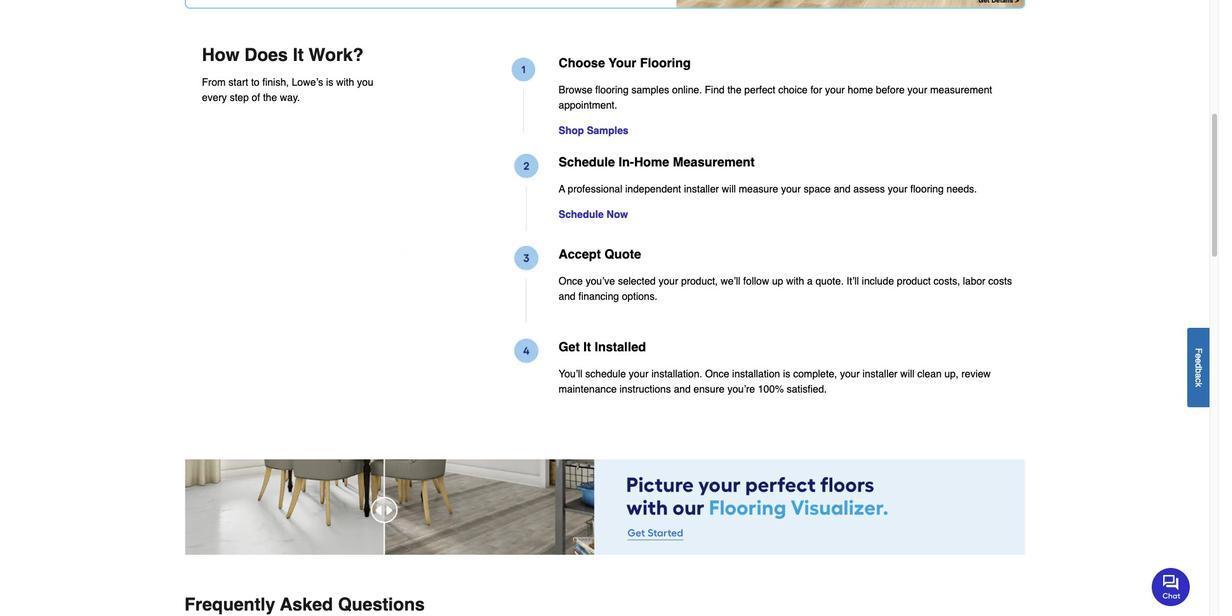 Task type: vqa. For each thing, say whether or not it's contained in the screenshot.
ready
no



Task type: describe. For each thing, give the bounding box(es) containing it.
how
[[202, 44, 240, 65]]

1 e from the top
[[1195, 353, 1205, 358]]

up,
[[945, 369, 959, 380]]

space
[[804, 183, 831, 195]]

how does it work?
[[202, 44, 364, 65]]

include
[[862, 276, 895, 287]]

flooring
[[640, 56, 691, 70]]

find
[[705, 84, 725, 96]]

maintenance
[[559, 384, 617, 395]]

a
[[559, 183, 565, 195]]

home
[[635, 155, 670, 169]]

0 vertical spatial installer
[[684, 183, 720, 195]]

of
[[252, 92, 260, 103]]

selected
[[618, 276, 656, 287]]

accept
[[559, 247, 601, 262]]

instructions
[[620, 384, 671, 395]]

the inside browse flooring samples online. find the perfect choice for your home before your measurement appointment.
[[728, 84, 742, 96]]

with inside 'once you've selected your product, we'll follow up with a quote. it'll include product costs, labor costs and financing options.'
[[787, 276, 805, 287]]

start
[[229, 77, 248, 88]]

and inside you'll schedule your installation. once installation is complete, your installer will clean up, review maintenance instructions and ensure you're 100% satisfied.
[[674, 384, 691, 395]]

samples
[[632, 84, 670, 96]]

every
[[202, 92, 227, 103]]

get it installed
[[559, 340, 647, 355]]

labor
[[964, 276, 986, 287]]

with inside from start to finish, lowe's is with you every step of the way.
[[336, 77, 354, 88]]

you'll
[[559, 369, 583, 380]]

shop samples
[[559, 125, 629, 136]]

2 e from the top
[[1195, 358, 1205, 363]]

measurement
[[673, 155, 755, 169]]

needs.
[[947, 183, 978, 195]]

schedule for schedule in-home measurement
[[559, 155, 615, 169]]

frequently
[[185, 594, 276, 615]]

frequently asked questions
[[185, 594, 425, 615]]

professional
[[568, 183, 623, 195]]

k
[[1195, 382, 1205, 387]]

review
[[962, 369, 991, 380]]

product
[[897, 276, 931, 287]]

browse
[[559, 84, 593, 96]]

installer inside you'll schedule your installation. once installation is complete, your installer will clean up, review maintenance instructions and ensure you're 100% satisfied.
[[863, 369, 898, 380]]

schedule for schedule now
[[559, 209, 604, 220]]

online.
[[673, 84, 703, 96]]

is inside from start to finish, lowe's is with you every step of the way.
[[326, 77, 334, 88]]

schedule now link
[[559, 209, 628, 220]]

from
[[202, 77, 226, 88]]

assess
[[854, 183, 886, 195]]

0 vertical spatial and
[[834, 183, 851, 195]]

appointment.
[[559, 99, 618, 111]]

installation.
[[652, 369, 703, 380]]

will inside you'll schedule your installation. once installation is complete, your installer will clean up, review maintenance instructions and ensure you're 100% satisfied.
[[901, 369, 915, 380]]

installed
[[595, 340, 647, 355]]

an icon of the number 2. image
[[397, 153, 539, 231]]

to
[[251, 77, 260, 88]]

f e e d b a c k button
[[1188, 328, 1210, 407]]

independent
[[626, 183, 682, 195]]

does
[[245, 44, 288, 65]]

choose
[[559, 56, 606, 70]]

measure
[[739, 183, 779, 195]]

your right for
[[826, 84, 845, 96]]

once inside 'once you've selected your product, we'll follow up with a quote. it'll include product costs, labor costs and financing options.'
[[559, 276, 583, 287]]

ensure
[[694, 384, 725, 395]]

schedule
[[586, 369, 626, 380]]

in-
[[619, 155, 635, 169]]

shop
[[559, 125, 584, 136]]

1 horizontal spatial it
[[584, 340, 591, 355]]

an icon of the number 4. image
[[397, 339, 539, 416]]

and inside 'once you've selected your product, we'll follow up with a quote. it'll include product costs, labor costs and financing options.'
[[559, 291, 576, 303]]

measurement
[[931, 84, 993, 96]]

we'll
[[721, 276, 741, 287]]

your right complete, in the right of the page
[[841, 369, 860, 380]]

100%
[[758, 384, 784, 395]]

product,
[[682, 276, 718, 287]]



Task type: locate. For each thing, give the bounding box(es) containing it.
1 horizontal spatial installer
[[863, 369, 898, 380]]

0 horizontal spatial installer
[[684, 183, 720, 195]]

flooring up the appointment.
[[596, 84, 629, 96]]

your right 'assess' at the right top
[[888, 183, 908, 195]]

1 horizontal spatial will
[[901, 369, 915, 380]]

1 vertical spatial will
[[901, 369, 915, 380]]

clean
[[918, 369, 942, 380]]

you'll schedule your installation. once installation is complete, your installer will clean up, review maintenance instructions and ensure you're 100% satisfied.
[[559, 369, 991, 395]]

0 vertical spatial is
[[326, 77, 334, 88]]

1 horizontal spatial is
[[784, 369, 791, 380]]

a professional independent installer will measure your space and assess your flooring needs.
[[559, 183, 978, 195]]

0 vertical spatial will
[[722, 183, 736, 195]]

schedule now
[[559, 209, 628, 220]]

1 horizontal spatial and
[[674, 384, 691, 395]]

home
[[848, 84, 874, 96]]

2 horizontal spatial and
[[834, 183, 851, 195]]

schedule up professional
[[559, 155, 615, 169]]

0 vertical spatial schedule
[[559, 155, 615, 169]]

the
[[728, 84, 742, 96], [263, 92, 277, 103]]

you've
[[586, 276, 615, 287]]

now
[[607, 209, 628, 220]]

1 horizontal spatial a
[[1195, 373, 1205, 378]]

the right of
[[263, 92, 277, 103]]

0 vertical spatial with
[[336, 77, 354, 88]]

from start to finish, lowe's is with you every step of the way.
[[202, 77, 374, 103]]

flooring left needs.
[[911, 183, 944, 195]]

options.
[[622, 291, 658, 303]]

e up the b at the right bottom of page
[[1195, 358, 1205, 363]]

schedule down professional
[[559, 209, 604, 220]]

0 vertical spatial flooring
[[596, 84, 629, 96]]

a up k at the bottom right of page
[[1195, 373, 1205, 378]]

and right space
[[834, 183, 851, 195]]

accept quote
[[559, 247, 642, 262]]

the right find
[[728, 84, 742, 96]]

installer left clean
[[863, 369, 898, 380]]

your up instructions
[[629, 369, 649, 380]]

quote.
[[816, 276, 844, 287]]

schedule in-home measurement
[[559, 155, 755, 169]]

is up 100%
[[784, 369, 791, 380]]

step
[[230, 92, 249, 103]]

a left 'quote.'
[[808, 276, 813, 287]]

1 horizontal spatial once
[[706, 369, 730, 380]]

is inside you'll schedule your installation. once installation is complete, your installer will clean up, review maintenance instructions and ensure you're 100% satisfied.
[[784, 369, 791, 380]]

before
[[877, 84, 905, 96]]

installer down measurement at the right of page
[[684, 183, 720, 195]]

is right lowe's in the left of the page
[[326, 77, 334, 88]]

perfect
[[745, 84, 776, 96]]

0 horizontal spatial once
[[559, 276, 583, 287]]

e
[[1195, 353, 1205, 358], [1195, 358, 1205, 363]]

chat invite button image
[[1153, 567, 1191, 606]]

work?
[[309, 44, 364, 65]]

you
[[357, 77, 374, 88]]

with left you
[[336, 77, 354, 88]]

0 horizontal spatial a
[[808, 276, 813, 287]]

a
[[808, 276, 813, 287], [1195, 373, 1205, 378]]

1 vertical spatial with
[[787, 276, 805, 287]]

an icon of the number 1. image
[[397, 54, 539, 133]]

installation
[[733, 369, 781, 380]]

it'll
[[847, 276, 860, 287]]

installer
[[684, 183, 720, 195], [863, 369, 898, 380]]

f
[[1195, 348, 1205, 353]]

0 horizontal spatial and
[[559, 291, 576, 303]]

get
[[559, 340, 580, 355]]

costs,
[[934, 276, 961, 287]]

you're
[[728, 384, 756, 395]]

once down accept
[[559, 276, 583, 287]]

choice
[[779, 84, 808, 96]]

0 horizontal spatial with
[[336, 77, 354, 88]]

follow
[[744, 276, 770, 287]]

once inside you'll schedule your installation. once installation is complete, your installer will clean up, review maintenance instructions and ensure you're 100% satisfied.
[[706, 369, 730, 380]]

a inside button
[[1195, 373, 1205, 378]]

your right before
[[908, 84, 928, 96]]

1 vertical spatial is
[[784, 369, 791, 380]]

c
[[1195, 378, 1205, 382]]

with right up
[[787, 276, 805, 287]]

quote
[[605, 247, 642, 262]]

asked
[[280, 594, 333, 615]]

your left product,
[[659, 276, 679, 287]]

questions
[[338, 594, 425, 615]]

0 vertical spatial a
[[808, 276, 813, 287]]

it
[[293, 44, 304, 65], [584, 340, 591, 355]]

your
[[826, 84, 845, 96], [908, 84, 928, 96], [782, 183, 801, 195], [888, 183, 908, 195], [659, 276, 679, 287], [629, 369, 649, 380], [841, 369, 860, 380]]

financing
[[579, 291, 619, 303]]

e up d
[[1195, 353, 1205, 358]]

1 vertical spatial and
[[559, 291, 576, 303]]

once you've selected your product, we'll follow up with a quote. it'll include product costs, labor costs and financing options.
[[559, 276, 1013, 303]]

0 vertical spatial once
[[559, 276, 583, 287]]

browse flooring samples online. find the perfect choice for your home before your measurement appointment.
[[559, 84, 993, 111]]

with
[[336, 77, 354, 88], [787, 276, 805, 287]]

will left clean
[[901, 369, 915, 380]]

costs
[[989, 276, 1013, 287]]

0 vertical spatial it
[[293, 44, 304, 65]]

it right get
[[584, 340, 591, 355]]

choose your flooring
[[559, 56, 691, 70]]

1 horizontal spatial with
[[787, 276, 805, 287]]

2 schedule from the top
[[559, 209, 604, 220]]

is
[[326, 77, 334, 88], [784, 369, 791, 380]]

flooring
[[596, 84, 629, 96], [911, 183, 944, 195]]

finish,
[[263, 77, 289, 88]]

0 horizontal spatial is
[[326, 77, 334, 88]]

1 vertical spatial installer
[[863, 369, 898, 380]]

flooring inside browse flooring samples online. find the perfect choice for your home before your measurement appointment.
[[596, 84, 629, 96]]

complete,
[[794, 369, 838, 380]]

1 vertical spatial it
[[584, 340, 591, 355]]

samples
[[587, 125, 629, 136]]

2 vertical spatial and
[[674, 384, 691, 395]]

for
[[811, 84, 823, 96]]

your
[[609, 56, 637, 70]]

the inside from start to finish, lowe's is with you every step of the way.
[[263, 92, 277, 103]]

0 horizontal spatial the
[[263, 92, 277, 103]]

once up ensure
[[706, 369, 730, 380]]

1 horizontal spatial the
[[728, 84, 742, 96]]

and down installation. on the bottom of the page
[[674, 384, 691, 395]]

up
[[773, 276, 784, 287]]

1 horizontal spatial flooring
[[911, 183, 944, 195]]

will
[[722, 183, 736, 195], [901, 369, 915, 380]]

satisfied.
[[787, 384, 827, 395]]

1 schedule from the top
[[559, 155, 615, 169]]

an icon of the number 3. image
[[397, 246, 539, 323]]

picture your perfect floors with our flooring visualizer. get started. image
[[185, 459, 1026, 555]]

it up lowe's in the left of the page
[[293, 44, 304, 65]]

f e e d b a c k
[[1195, 348, 1205, 387]]

schedule
[[559, 155, 615, 169], [559, 209, 604, 220]]

advertisement region
[[185, 0, 1026, 11]]

0 horizontal spatial flooring
[[596, 84, 629, 96]]

your left space
[[782, 183, 801, 195]]

will left measure at the top right of the page
[[722, 183, 736, 195]]

0 horizontal spatial it
[[293, 44, 304, 65]]

d
[[1195, 363, 1205, 368]]

way.
[[280, 92, 300, 103]]

your inside 'once you've selected your product, we'll follow up with a quote. it'll include product costs, labor costs and financing options.'
[[659, 276, 679, 287]]

0 horizontal spatial will
[[722, 183, 736, 195]]

1 vertical spatial a
[[1195, 373, 1205, 378]]

1 vertical spatial schedule
[[559, 209, 604, 220]]

and left 'financing'
[[559, 291, 576, 303]]

and
[[834, 183, 851, 195], [559, 291, 576, 303], [674, 384, 691, 395]]

lowe's
[[292, 77, 323, 88]]

1 vertical spatial once
[[706, 369, 730, 380]]

a inside 'once you've selected your product, we'll follow up with a quote. it'll include product costs, labor costs and financing options.'
[[808, 276, 813, 287]]

1 vertical spatial flooring
[[911, 183, 944, 195]]

shop samples link
[[559, 125, 629, 136]]

b
[[1195, 368, 1205, 373]]



